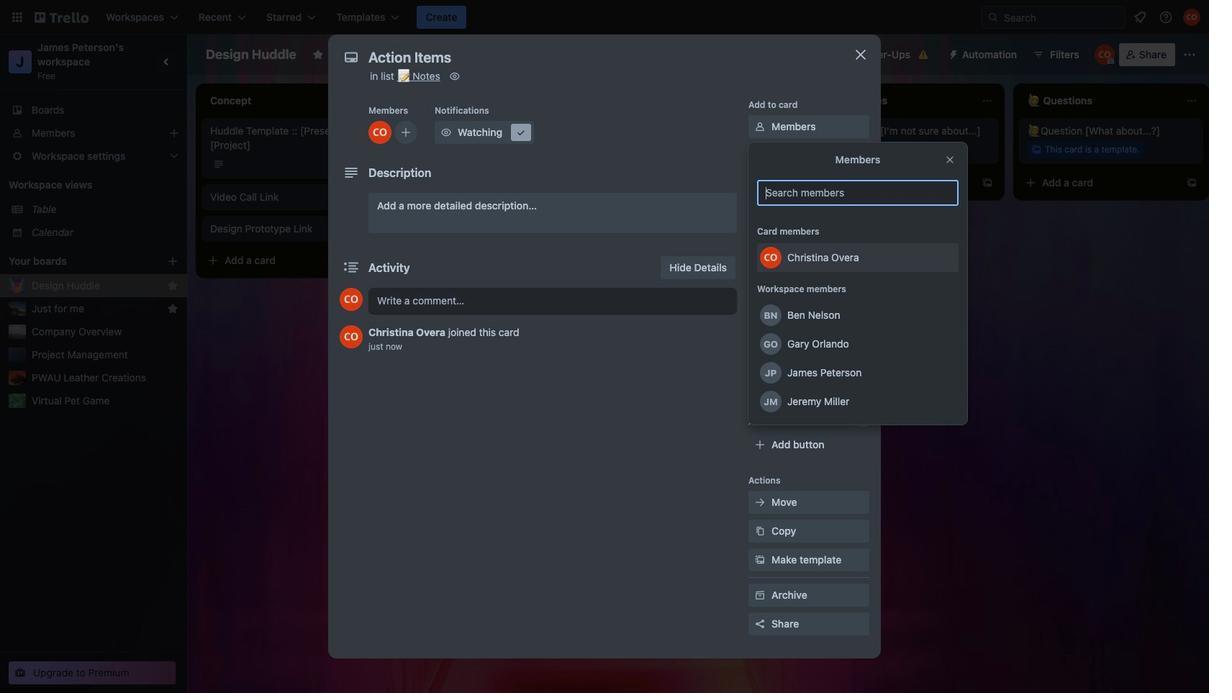 Task type: locate. For each thing, give the bounding box(es) containing it.
Search field
[[999, 7, 1125, 27]]

1 vertical spatial starred icon image
[[167, 303, 178, 315]]

christina overa (christinaovera) image
[[1183, 9, 1201, 26], [1095, 45, 1115, 65], [760, 247, 782, 268], [340, 288, 363, 311]]

0 horizontal spatial christina overa (christinaovera) image
[[340, 325, 363, 348]]

1 horizontal spatial create from template… image
[[982, 177, 993, 189]]

0 vertical spatial sm image
[[514, 125, 528, 140]]

star or unstar board image
[[312, 49, 324, 60]]

Search members text field
[[757, 180, 959, 206]]

add board image
[[167, 256, 178, 267]]

2 starred icon image from the top
[[167, 303, 178, 315]]

0 notifications image
[[1131, 9, 1149, 26]]

1 starred icon image from the top
[[167, 280, 178, 291]]

create from template… image
[[982, 177, 993, 189], [1186, 177, 1198, 189], [369, 255, 380, 266]]

sm image
[[942, 43, 962, 63], [447, 69, 462, 83], [753, 119, 767, 134], [439, 125, 453, 140], [753, 263, 767, 278], [753, 524, 767, 538], [753, 588, 767, 602]]

0 horizontal spatial create from template… image
[[369, 255, 380, 266]]

search image
[[987, 12, 999, 23]]

2 horizontal spatial create from template… image
[[1186, 177, 1198, 189]]

sm image
[[514, 125, 528, 140], [753, 495, 767, 510], [753, 553, 767, 567]]

open information menu image
[[1159, 10, 1173, 24]]

None text field
[[361, 45, 836, 71]]

add members to card image
[[400, 125, 412, 140]]

show menu image
[[1183, 48, 1197, 62]]

create from template… image
[[777, 177, 789, 189]]

starred icon image
[[167, 280, 178, 291], [167, 303, 178, 315]]

ben nelson (bennelson96) image
[[760, 304, 782, 326]]

2 horizontal spatial christina overa (christinaovera) image
[[567, 230, 584, 248]]

christina overa (christinaovera) image
[[369, 121, 392, 144], [567, 230, 584, 248], [340, 325, 363, 348]]

0 vertical spatial starred icon image
[[167, 280, 178, 291]]

labels image
[[753, 148, 767, 163]]

1 horizontal spatial christina overa (christinaovera) image
[[369, 121, 392, 144]]



Task type: describe. For each thing, give the bounding box(es) containing it.
0 vertical spatial christina overa (christinaovera) image
[[369, 121, 392, 144]]

1 vertical spatial christina overa (christinaovera) image
[[567, 230, 584, 248]]

gary orlando (garyorlando) image
[[760, 333, 782, 355]]

your boards with 6 items element
[[9, 253, 145, 270]]

jeremy miller (jeremymiller198) image
[[760, 391, 782, 412]]

james peterson (jamespeterson93) image
[[760, 362, 782, 384]]

Board name text field
[[199, 43, 304, 66]]

2 vertical spatial sm image
[[753, 553, 767, 567]]

primary element
[[0, 0, 1209, 35]]

Write a comment text field
[[369, 288, 737, 314]]

2 vertical spatial christina overa (christinaovera) image
[[340, 325, 363, 348]]

close dialog image
[[852, 46, 869, 63]]

1 vertical spatial sm image
[[753, 495, 767, 510]]



Task type: vqa. For each thing, say whether or not it's contained in the screenshot.
1st Create from template… image from the right
yes



